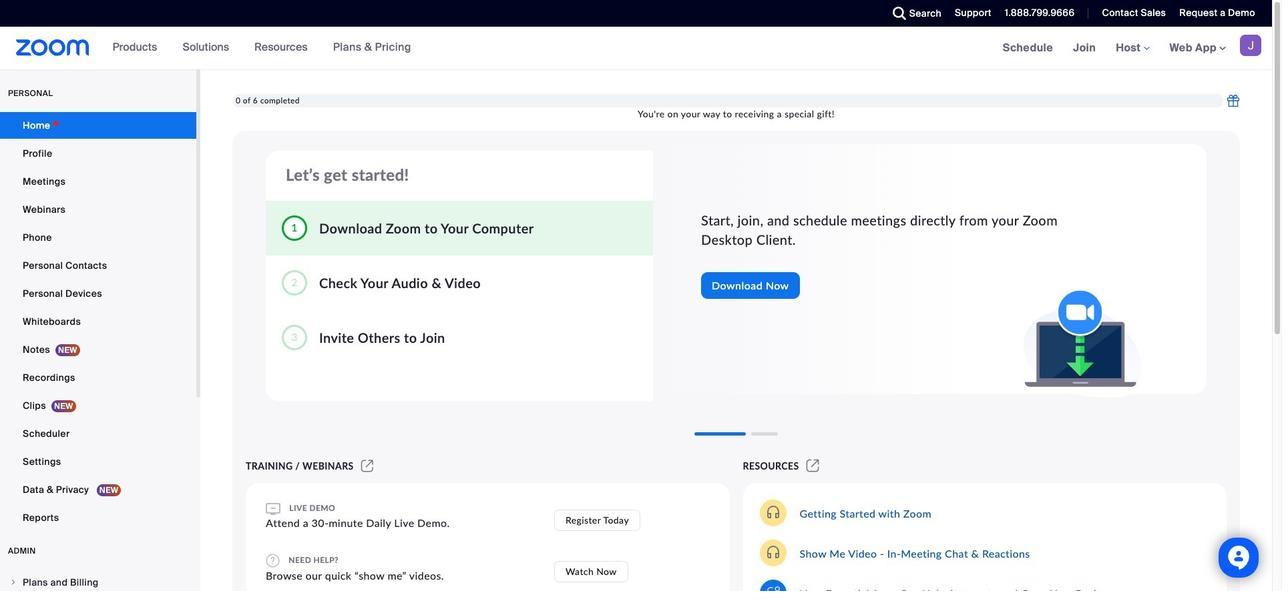 Task type: vqa. For each thing, say whether or not it's contained in the screenshot.
product information navigation
yes



Task type: locate. For each thing, give the bounding box(es) containing it.
banner
[[0, 27, 1272, 70]]

right image
[[9, 579, 17, 587]]

product information navigation
[[103, 27, 421, 69]]

window new image
[[804, 461, 821, 472]]

menu item
[[0, 570, 196, 592]]

personal menu menu
[[0, 112, 196, 533]]



Task type: describe. For each thing, give the bounding box(es) containing it.
profile picture image
[[1240, 35, 1262, 56]]

window new image
[[359, 461, 375, 472]]

meetings navigation
[[993, 27, 1272, 70]]

zoom logo image
[[16, 39, 89, 56]]



